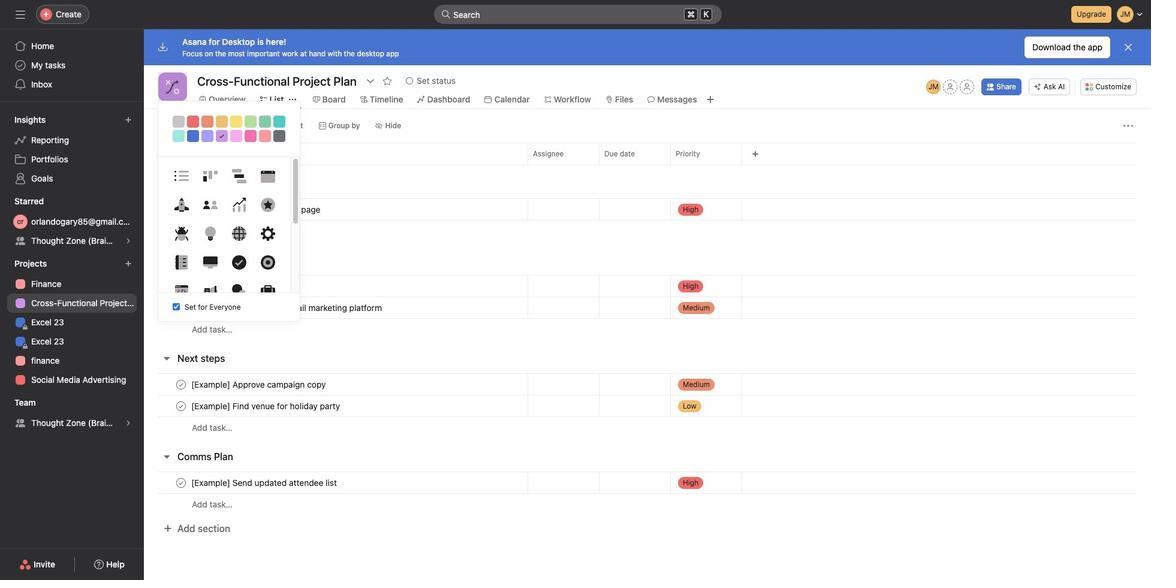 Task type: locate. For each thing, give the bounding box(es) containing it.
2 task name text field from the top
[[189, 400, 344, 412]]

0 vertical spatial mark complete image
[[174, 202, 188, 217]]

2 task name text field from the top
[[189, 302, 386, 314]]

3 mark complete checkbox from the top
[[174, 399, 188, 414]]

mark complete checkbox inside [example] approve campaign copy "cell"
[[174, 378, 188, 392]]

see details, thought zone (brainstorm space) image
[[125, 238, 132, 245], [125, 420, 132, 427]]

Search tasks, projects, and more text field
[[434, 5, 722, 24]]

2 vertical spatial mark complete image
[[174, 378, 188, 392]]

mark complete image inside [example] find venue for holiday party cell
[[174, 399, 188, 414]]

dismiss image
[[1124, 43, 1134, 52]]

mark complete image inside "[example] finalize budget" cell
[[174, 279, 188, 294]]

task name text field inside "[example] finalize budget" cell
[[189, 280, 295, 292]]

[example] evaluate new email marketing platform cell
[[144, 297, 528, 319]]

mark complete image for mark complete option inside the "[example] finalize budget" cell
[[174, 279, 188, 294]]

1 vertical spatial mark complete checkbox
[[174, 301, 188, 315]]

calendar image
[[261, 169, 275, 184]]

header next steps tree grid
[[144, 374, 1152, 439]]

1 task name text field from the top
[[189, 280, 295, 292]]

0 vertical spatial mark complete checkbox
[[174, 279, 188, 294]]

mark complete image
[[174, 202, 188, 217], [174, 399, 188, 414], [174, 476, 188, 490]]

mark complete image inside [example] redesign landing page cell
[[174, 202, 188, 217]]

mark complete image for mark complete checkbox inside the '[example] send updated attendee list' cell
[[174, 476, 188, 490]]

mark complete checkbox down notebook image
[[174, 279, 188, 294]]

add to starred image
[[383, 76, 392, 86]]

None checkbox
[[173, 304, 180, 311]]

2 mark complete checkbox from the top
[[174, 378, 188, 392]]

notebook image
[[174, 256, 189, 270]]

mark complete image
[[174, 279, 188, 294], [174, 301, 188, 315], [174, 378, 188, 392]]

0 vertical spatial mark complete image
[[174, 279, 188, 294]]

1 vertical spatial mark complete image
[[174, 399, 188, 414]]

1 vertical spatial mark complete image
[[174, 301, 188, 315]]

2 mark complete image from the top
[[174, 399, 188, 414]]

rocket image
[[174, 198, 189, 212]]

new project or portfolio image
[[125, 260, 132, 268]]

1 collapse task list for this group image from the top
[[162, 354, 172, 363]]

2 mark complete checkbox from the top
[[174, 301, 188, 315]]

mark complete checkbox for "[example] finalize budget" cell
[[174, 279, 188, 294]]

show options image
[[366, 76, 375, 86]]

task name text field for mark complete checkbox in the [example] find venue for holiday party cell
[[189, 400, 344, 412]]

mark complete checkbox inside "[example] finalize budget" cell
[[174, 279, 188, 294]]

2 mark complete image from the top
[[174, 301, 188, 315]]

1 task name text field from the top
[[189, 204, 324, 216]]

mark complete image inside '[example] send updated attendee list' cell
[[174, 476, 188, 490]]

None text field
[[194, 70, 360, 92]]

0 vertical spatial task name text field
[[189, 280, 295, 292]]

mark complete image for mark complete option within [example] evaluate new email marketing platform cell
[[174, 301, 188, 315]]

task name text field for mark complete option within [example] evaluate new email marketing platform cell
[[189, 302, 386, 314]]

timeline image
[[232, 169, 246, 184]]

3 mark complete image from the top
[[174, 476, 188, 490]]

mark complete image inside [example] evaluate new email marketing platform cell
[[174, 301, 188, 315]]

1 mark complete image from the top
[[174, 279, 188, 294]]

collapse task list for this group image for mark complete checkbox inside the '[example] send updated attendee list' cell
[[162, 452, 172, 462]]

star image
[[261, 198, 275, 212]]

row
[[144, 143, 1152, 165], [158, 164, 1137, 166], [144, 199, 1152, 221], [144, 220, 1152, 242], [144, 275, 1152, 298], [144, 297, 1152, 319], [144, 318, 1152, 341], [144, 374, 1152, 396], [144, 395, 1152, 417], [144, 417, 1152, 439], [144, 472, 1152, 494], [144, 494, 1152, 516]]

1 vertical spatial see details, thought zone (brainstorm space) image
[[125, 420, 132, 427]]

1 mark complete checkbox from the top
[[174, 279, 188, 294]]

1 see details, thought zone (brainstorm space) image from the top
[[125, 238, 132, 245]]

0 vertical spatial see details, thought zone (brainstorm space) image
[[125, 238, 132, 245]]

new insights image
[[125, 116, 132, 124]]

task name text field inside [example] approve campaign copy "cell"
[[189, 379, 330, 391]]

mark complete image for mark complete checkbox within [example] approve campaign copy "cell"
[[174, 378, 188, 392]]

1 vertical spatial collapse task list for this group image
[[162, 452, 172, 462]]

mark complete checkbox inside [example] redesign landing page cell
[[174, 202, 188, 217]]

mark complete image for mark complete checkbox inside [example] redesign landing page cell
[[174, 202, 188, 217]]

3 mark complete image from the top
[[174, 378, 188, 392]]

4 mark complete checkbox from the top
[[174, 476, 188, 490]]

bug image
[[174, 227, 189, 241]]

Task name text field
[[189, 280, 295, 292], [189, 400, 344, 412]]

2 collapse task list for this group image from the top
[[162, 452, 172, 462]]

mark complete checkbox down "html" image at the left
[[174, 301, 188, 315]]

None field
[[434, 5, 722, 24]]

see details, thought zone (brainstorm space) image inside the teams element
[[125, 420, 132, 427]]

1 mark complete image from the top
[[174, 202, 188, 217]]

insights element
[[0, 109, 144, 191]]

Task name text field
[[189, 204, 324, 216], [189, 302, 386, 314], [189, 379, 330, 391], [189, 477, 341, 489]]

mark complete image inside [example] approve campaign copy "cell"
[[174, 378, 188, 392]]

Mark complete checkbox
[[174, 202, 188, 217], [174, 378, 188, 392], [174, 399, 188, 414], [174, 476, 188, 490]]

Mark complete checkbox
[[174, 279, 188, 294], [174, 301, 188, 315]]

[example] redesign landing page cell
[[144, 199, 528, 221]]

task name text field inside [example] evaluate new email marketing platform cell
[[189, 302, 386, 314]]

2 vertical spatial mark complete image
[[174, 476, 188, 490]]

add tab image
[[706, 95, 715, 104]]

4 task name text field from the top
[[189, 477, 341, 489]]

see details, thought zone (brainstorm space) image inside starred element
[[125, 238, 132, 245]]

header comms plan tree grid
[[144, 472, 1152, 516]]

tab actions image
[[289, 96, 296, 103]]

mark complete checkbox for '[example] send updated attendee list' cell
[[174, 476, 188, 490]]

0 vertical spatial collapse task list for this group image
[[162, 354, 172, 363]]

teams element
[[0, 392, 144, 435]]

task name text field inside [example] redesign landing page cell
[[189, 204, 324, 216]]

collapse task list for this group image
[[162, 354, 172, 363], [162, 452, 172, 462]]

mark complete checkbox for [example] evaluate new email marketing platform cell
[[174, 301, 188, 315]]

1 vertical spatial task name text field
[[189, 400, 344, 412]]

mark complete checkbox inside '[example] send updated attendee list' cell
[[174, 476, 188, 490]]

header planning tree grid
[[144, 199, 1152, 242]]

mark complete checkbox inside [example] evaluate new email marketing platform cell
[[174, 301, 188, 315]]

3 task name text field from the top
[[189, 379, 330, 391]]

task name text field for mark complete checkbox inside [example] redesign landing page cell
[[189, 204, 324, 216]]

task name text field inside '[example] send updated attendee list' cell
[[189, 477, 341, 489]]

target image
[[261, 256, 275, 270]]

task name text field for mark complete checkbox inside the '[example] send updated attendee list' cell
[[189, 477, 341, 489]]

mark complete checkbox inside [example] find venue for holiday party cell
[[174, 399, 188, 414]]

mark complete checkbox for [example] find venue for holiday party cell
[[174, 399, 188, 414]]

briefcase image
[[261, 284, 275, 299]]

task name text field inside [example] find venue for holiday party cell
[[189, 400, 344, 412]]

light bulb image
[[203, 227, 217, 241]]

1 mark complete checkbox from the top
[[174, 202, 188, 217]]

2 see details, thought zone (brainstorm space) image from the top
[[125, 420, 132, 427]]



Task type: vqa. For each thing, say whether or not it's contained in the screenshot.
At Mention 'image'
no



Task type: describe. For each thing, give the bounding box(es) containing it.
list image
[[174, 169, 189, 184]]

task name text field for mark complete checkbox within [example] approve campaign copy "cell"
[[189, 379, 330, 391]]

graph image
[[232, 198, 246, 212]]

add field image
[[752, 151, 759, 158]]

[example] find venue for holiday party cell
[[144, 395, 528, 417]]

[example] finalize budget cell
[[144, 275, 528, 298]]

mark complete checkbox for [example] redesign landing page cell
[[174, 202, 188, 217]]

chat bubbles image
[[232, 284, 246, 299]]

globe image
[[232, 227, 246, 241]]

board image
[[203, 169, 217, 184]]

mark complete checkbox for [example] approve campaign copy "cell"
[[174, 378, 188, 392]]

gear image
[[261, 227, 275, 241]]

global element
[[0, 29, 144, 101]]

more actions image
[[1124, 121, 1134, 131]]

prominent image
[[441, 10, 451, 19]]

task name text field for mark complete option inside the "[example] finalize budget" cell
[[189, 280, 295, 292]]

html image
[[174, 284, 189, 299]]

[example] send updated attendee list cell
[[144, 472, 528, 494]]

starred element
[[0, 191, 144, 253]]

people image
[[203, 198, 217, 212]]

hide sidebar image
[[16, 10, 25, 19]]

megaphone image
[[203, 284, 217, 299]]

line_and_symbols image
[[166, 80, 180, 94]]

[example] approve campaign copy cell
[[144, 374, 528, 396]]

computer image
[[203, 256, 217, 270]]

mark complete image for mark complete checkbox in the [example] find venue for holiday party cell
[[174, 399, 188, 414]]

manage project members image
[[927, 80, 941, 94]]

collapse task list for this group image for mark complete checkbox within [example] approve campaign copy "cell"
[[162, 354, 172, 363]]

projects element
[[0, 253, 144, 392]]

header milestones tree grid
[[144, 275, 1152, 341]]

check image
[[232, 256, 246, 270]]



